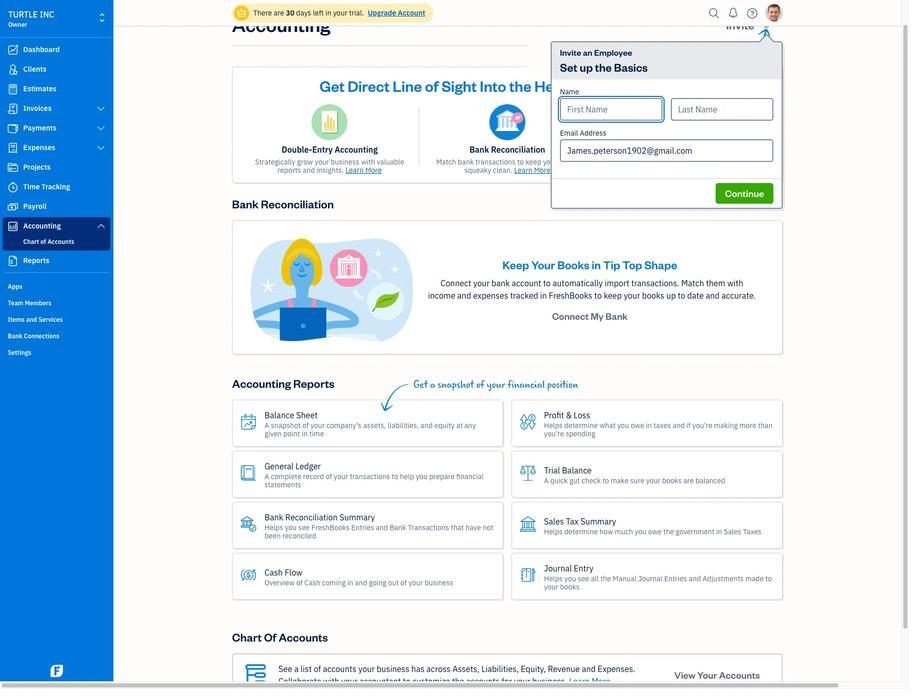 Task type: locate. For each thing, give the bounding box(es) containing it.
business inside cash flow overview of cash coming in and going out of your business
[[425, 578, 454, 588]]

0 horizontal spatial a
[[295, 664, 299, 675]]

general ledger a complete record of your transactions to help you prepare financial statements
[[265, 461, 484, 490]]

1 vertical spatial keep
[[604, 291, 622, 301]]

determine down tax
[[565, 527, 598, 537]]

given
[[265, 429, 282, 439]]

1 horizontal spatial see
[[578, 574, 590, 584]]

sheet
[[297, 410, 318, 420]]

with inside journal entries and chart of accounts create journal entries and edit accounts in the chart of accounts with
[[673, 166, 687, 175]]

0 vertical spatial entry
[[313, 145, 333, 155]]

and inside bank reconciliation summary helps you see freshbooks entries and bank transactions that have not been reconciled
[[376, 523, 388, 532]]

in up continue
[[743, 157, 749, 167]]

sure
[[631, 476, 645, 485]]

line
[[393, 76, 422, 95]]

a inside general ledger a complete record of your transactions to help you prepare financial statements
[[265, 472, 269, 481]]

0 vertical spatial freshbooks
[[549, 291, 593, 301]]

your right view
[[698, 669, 718, 681]]

bank
[[470, 145, 490, 155], [232, 197, 259, 211], [606, 310, 628, 322], [8, 332, 22, 340], [265, 512, 284, 523], [390, 523, 407, 532]]

to right clean.
[[518, 157, 524, 167]]

reconciliation up the reconciled
[[286, 512, 338, 523]]

1 horizontal spatial match
[[682, 278, 705, 289]]

reports down the "chart of accounts"
[[23, 256, 50, 265]]

upgrade
[[368, 8, 397, 18]]

1 vertical spatial accounts
[[323, 664, 357, 675]]

bank reconciliation down reports
[[232, 197, 334, 211]]

and down them
[[706, 291, 720, 301]]

helps inside bank reconciliation summary helps you see freshbooks entries and bank transactions that have not been reconciled
[[265, 523, 284, 532]]

and left adjustments
[[689, 574, 702, 584]]

transactions
[[476, 157, 516, 167], [350, 472, 390, 481]]

invite left chevrondown "image"
[[727, 18, 755, 32]]

get direct line of sight into the health of your business
[[320, 76, 696, 95]]

equity
[[435, 421, 455, 430]]

in left the tip
[[592, 258, 601, 272]]

0 horizontal spatial get
[[320, 76, 345, 95]]

balance up given
[[265, 410, 295, 420]]

you left all
[[565, 574, 577, 584]]

books inside journal entry helps you see all the manual journal entries and adjustments made to your books
[[561, 583, 580, 592]]

0 horizontal spatial are
[[274, 8, 284, 18]]

and right reports
[[303, 166, 315, 175]]

0 horizontal spatial learn
[[346, 166, 364, 175]]

with down enter an email address text field
[[673, 166, 687, 175]]

2 vertical spatial reconciliation
[[286, 512, 338, 523]]

0 horizontal spatial up
[[580, 60, 593, 74]]

2 vertical spatial your
[[698, 669, 718, 681]]

keep right clean.
[[526, 157, 542, 167]]

you inside 'sales tax summary helps determine how much you owe the government in sales taxes'
[[635, 527, 647, 537]]

1 horizontal spatial connect
[[553, 310, 589, 322]]

invite
[[727, 18, 755, 32], [561, 47, 582, 58]]

1 vertical spatial bank
[[492, 278, 510, 289]]

0 vertical spatial up
[[580, 60, 593, 74]]

0 horizontal spatial business
[[331, 157, 360, 167]]

2 determine from the top
[[565, 527, 598, 537]]

your inside match bank transactions to keep your books squeaky clean.
[[544, 157, 558, 167]]

chevron large down image down payments link
[[96, 144, 106, 152]]

0 horizontal spatial bank
[[458, 157, 474, 167]]

a left point
[[265, 421, 269, 430]]

to left 'make'
[[603, 476, 610, 485]]

chevron large down image for payments
[[96, 124, 106, 133]]

chevron large down image inside the expenses link
[[96, 144, 106, 152]]

reports up "sheet"
[[294, 376, 335, 391]]

0 vertical spatial business
[[331, 157, 360, 167]]

1 vertical spatial a
[[295, 664, 299, 675]]

financial right the prepare
[[457, 472, 484, 481]]

and left transactions
[[376, 523, 388, 532]]

financial left position
[[508, 379, 545, 391]]

entry up all
[[574, 563, 594, 574]]

1 horizontal spatial owe
[[649, 527, 662, 537]]

and inside cash flow overview of cash coming in and going out of your business
[[355, 578, 368, 588]]

2 vertical spatial chevron large down image
[[96, 144, 106, 152]]

the left government
[[664, 527, 675, 537]]

1 horizontal spatial are
[[684, 476, 695, 485]]

government
[[676, 527, 715, 537]]

see left all
[[578, 574, 590, 584]]

chevron large down image up the expenses link
[[96, 124, 106, 133]]

0 vertical spatial see
[[299, 523, 310, 532]]

1 vertical spatial see
[[578, 574, 590, 584]]

1 horizontal spatial reports
[[294, 376, 335, 391]]

of inside balance sheet a snapshot of your company's assets, liabilities, and equity at any given point in time
[[303, 421, 309, 430]]

summary inside 'sales tax summary helps determine how much you owe the government in sales taxes'
[[581, 516, 617, 527]]

more for double-entry accounting
[[366, 166, 382, 175]]

transactions down bank reconciliation image
[[476, 157, 516, 167]]

a left the list
[[295, 664, 299, 675]]

owe right 'much'
[[649, 527, 662, 537]]

profit & loss helps determine what you owe in taxes and if you're making more than you're spending
[[545, 410, 773, 439]]

your up first name text field
[[600, 76, 632, 95]]

determine for loss
[[565, 421, 598, 430]]

chevron large down image
[[96, 105, 106, 113], [96, 124, 106, 133], [96, 144, 106, 152]]

1 horizontal spatial get
[[414, 379, 428, 391]]

1 vertical spatial snapshot
[[271, 421, 301, 430]]

see right the been
[[299, 523, 310, 532]]

entry up strategically grow your business with valuable reports and insights.
[[313, 145, 333, 155]]

the right all
[[601, 574, 612, 584]]

1 horizontal spatial transactions
[[476, 157, 516, 167]]

bank inside match bank transactions to keep your books squeaky clean.
[[458, 157, 474, 167]]

2 chevron large down image from the top
[[96, 124, 106, 133]]

and right items on the top left of the page
[[26, 316, 37, 324]]

0 vertical spatial accounts
[[712, 157, 741, 167]]

name
[[561, 87, 580, 97]]

you're down profit
[[545, 429, 565, 439]]

1 vertical spatial balance
[[563, 465, 592, 476]]

helps
[[545, 421, 563, 430], [265, 523, 284, 532], [545, 527, 563, 537], [545, 574, 563, 584]]

a up equity
[[431, 379, 436, 391]]

balance inside balance sheet a snapshot of your company's assets, liabilities, and equity at any given point in time
[[265, 410, 295, 420]]

turtle
[[8, 9, 38, 20]]

books right sure
[[663, 476, 682, 485]]

a inside the trial balance a quick gut check to make sure your books are balanced
[[544, 476, 549, 485]]

0 vertical spatial transactions
[[476, 157, 516, 167]]

0 vertical spatial determine
[[565, 421, 598, 430]]

see
[[299, 523, 310, 532], [578, 574, 590, 584]]

entry for double-
[[313, 145, 333, 155]]

equity,
[[521, 664, 546, 675]]

owe
[[631, 421, 645, 430], [649, 527, 662, 537]]

chart inside main element
[[23, 238, 39, 246]]

in inside cash flow overview of cash coming in and going out of your business
[[348, 578, 354, 588]]

keep inside match bank transactions to keep your books squeaky clean.
[[526, 157, 542, 167]]

owe left "taxes"
[[631, 421, 645, 430]]

0 horizontal spatial balance
[[265, 410, 295, 420]]

1 vertical spatial sales
[[725, 527, 742, 537]]

chart left 'of'
[[232, 630, 262, 645]]

match up date
[[682, 278, 705, 289]]

with inside strategically grow your business with valuable reports and insights.
[[361, 157, 375, 167]]

1 horizontal spatial more
[[535, 166, 551, 175]]

health
[[535, 76, 580, 95]]

0 vertical spatial cash
[[265, 568, 283, 578]]

chevron large down image inside payments link
[[96, 124, 106, 133]]

you
[[618, 421, 630, 430], [416, 472, 428, 481], [285, 523, 297, 532], [635, 527, 647, 537], [565, 574, 577, 584]]

entries inside journal entry helps you see all the manual journal entries and adjustments made to your books
[[665, 574, 688, 584]]

1 horizontal spatial freshbooks
[[549, 291, 593, 301]]

learn
[[346, 166, 364, 175], [515, 166, 533, 175], [570, 677, 590, 687]]

3 chevron large down image from the top
[[96, 144, 106, 152]]

entry for journal
[[574, 563, 594, 574]]

0 vertical spatial invite
[[727, 18, 755, 32]]

dashboard
[[23, 45, 60, 54]]

1 vertical spatial freshbooks
[[312, 523, 350, 532]]

1 chevron large down image from the top
[[96, 105, 106, 113]]

learn down revenue
[[570, 677, 590, 687]]

in inside profit & loss helps determine what you owe in taxes and if you're making more than you're spending
[[647, 421, 652, 430]]

books left all
[[561, 583, 580, 592]]

0 horizontal spatial see
[[299, 523, 310, 532]]

2 horizontal spatial your
[[698, 669, 718, 681]]

bank reconciliation up match bank transactions to keep your books squeaky clean.
[[470, 145, 546, 155]]

1 horizontal spatial accounts
[[467, 677, 500, 687]]

0 vertical spatial bank
[[458, 157, 474, 167]]

books down email
[[560, 157, 579, 167]]

payroll
[[23, 202, 47, 211]]

connect inside connect your bank account to automatically import transactions. match them with income and expenses tracked in freshbooks to keep your books up to date and accurate.
[[441, 278, 472, 289]]

are left 30
[[274, 8, 284, 18]]

summary inside bank reconciliation summary helps you see freshbooks entries and bank transactions that have not been reconciled
[[340, 512, 375, 523]]

to left customize
[[403, 677, 411, 687]]

accounts down assets,
[[467, 677, 500, 687]]

and down journal entries and chart of accounts image
[[674, 145, 688, 155]]

1 horizontal spatial entry
[[574, 563, 594, 574]]

chart up edit
[[690, 145, 711, 155]]

a inside balance sheet a snapshot of your company's assets, liabilities, and equity at any given point in time
[[265, 421, 269, 430]]

accounting
[[232, 12, 331, 37], [335, 145, 378, 155], [23, 221, 61, 231], [232, 376, 291, 391]]

a inside see a list of accounts your business has across assets, liabilities, equity, revenue and expenses. collaborate with your accountant to customize the accounts for your business.
[[295, 664, 299, 675]]

learn for entry
[[346, 166, 364, 175]]

accounts
[[712, 157, 741, 167], [323, 664, 357, 675], [467, 677, 500, 687]]

you inside bank reconciliation summary helps you see freshbooks entries and bank transactions that have not been reconciled
[[285, 523, 297, 532]]

invite inside invite an employee set up the basics
[[561, 47, 582, 58]]

in right tracked
[[541, 291, 547, 301]]

your inside the trial balance a quick gut check to make sure your books are balanced
[[647, 476, 661, 485]]

strategically grow your business with valuable reports and insights.
[[255, 157, 405, 175]]

been
[[265, 531, 281, 541]]

strategically
[[255, 157, 296, 167]]

helps inside profit & loss helps determine what you owe in taxes and if you're making more than you're spending
[[545, 421, 563, 430]]

0 vertical spatial a
[[431, 379, 436, 391]]

helps inside 'sales tax summary helps determine how much you owe the government in sales taxes'
[[545, 527, 563, 537]]

complete
[[271, 472, 302, 481]]

with up accurate.
[[728, 278, 744, 289]]

collaborate
[[279, 677, 322, 687]]

statements
[[265, 480, 302, 490]]

bank inside connect your bank account to automatically import transactions. match them with income and expenses tracked in freshbooks to keep your books up to date and accurate.
[[492, 278, 510, 289]]

0 horizontal spatial match
[[437, 157, 457, 167]]

flow
[[285, 568, 303, 578]]

invoice image
[[7, 104, 19, 114]]

keep down the import
[[604, 291, 622, 301]]

2 horizontal spatial accounts
[[712, 157, 741, 167]]

with
[[361, 157, 375, 167], [673, 166, 687, 175], [728, 278, 744, 289], [324, 677, 340, 687]]

books
[[558, 258, 590, 272]]

loss
[[574, 410, 591, 420]]

and left going
[[355, 578, 368, 588]]

to up my
[[595, 291, 602, 301]]

1 determine from the top
[[565, 421, 598, 430]]

chevron large down image up payments link
[[96, 105, 106, 113]]

quick
[[551, 476, 568, 485]]

more
[[740, 421, 757, 430]]

clients link
[[3, 60, 110, 79]]

determine down loss
[[565, 421, 598, 430]]

0 horizontal spatial freshbooks
[[312, 523, 350, 532]]

0 vertical spatial sales
[[545, 516, 565, 527]]

days
[[296, 8, 312, 18]]

0 horizontal spatial bank reconciliation
[[232, 197, 334, 211]]

in inside journal entries and chart of accounts create journal entries and edit accounts in the chart of accounts with
[[743, 157, 749, 167]]

tracking
[[42, 182, 70, 191]]

connect left my
[[553, 310, 589, 322]]

0 horizontal spatial you're
[[545, 429, 565, 439]]

and inside see a list of accounts your business has across assets, liabilities, equity, revenue and expenses. collaborate with your accountant to customize the accounts for your business.
[[582, 664, 596, 675]]

connect your bank account to begin matching your bank transactions image
[[249, 237, 414, 343]]

connect inside button
[[553, 310, 589, 322]]

in right government
[[717, 527, 723, 537]]

1 vertical spatial invite
[[561, 47, 582, 58]]

you right the been
[[285, 523, 297, 532]]

journal down tax
[[545, 563, 572, 574]]

0 vertical spatial match
[[437, 157, 457, 167]]

bank up the been
[[265, 512, 284, 523]]

continue
[[726, 187, 765, 199]]

all
[[592, 574, 599, 584]]

1 vertical spatial entry
[[574, 563, 594, 574]]

bank
[[458, 157, 474, 167], [492, 278, 510, 289]]

close image
[[764, 74, 776, 86]]

get
[[320, 76, 345, 95], [414, 379, 428, 391]]

chevron large down image inside invoices "link"
[[96, 105, 106, 113]]

entry inside journal entry helps you see all the manual journal entries and adjustments made to your books
[[574, 563, 594, 574]]

and inside main element
[[26, 316, 37, 324]]

dashboard link
[[3, 41, 110, 59]]

estimates
[[23, 84, 57, 93]]

0 horizontal spatial more
[[366, 166, 382, 175]]

0 vertical spatial balance
[[265, 410, 295, 420]]

0 horizontal spatial your
[[532, 258, 556, 272]]

bank up expenses in the top right of the page
[[492, 278, 510, 289]]

1 horizontal spatial bank
[[492, 278, 510, 289]]

Enter an email address text field
[[561, 139, 774, 162]]

determine inside 'sales tax summary helps determine how much you owe the government in sales taxes'
[[565, 527, 598, 537]]

has
[[412, 664, 425, 675]]

in right the 'left'
[[326, 8, 332, 18]]

0 horizontal spatial learn more
[[346, 166, 382, 175]]

bank down items on the top left of the page
[[8, 332, 22, 340]]

invite inside dropdown button
[[727, 18, 755, 32]]

determine inside profit & loss helps determine what you owe in taxes and if you're making more than you're spending
[[565, 421, 598, 430]]

reconciliation
[[491, 145, 546, 155], [261, 197, 334, 211], [286, 512, 338, 523]]

0 horizontal spatial summary
[[340, 512, 375, 523]]

0 horizontal spatial connect
[[441, 278, 472, 289]]

balance up gut
[[563, 465, 592, 476]]

owe inside profit & loss helps determine what you owe in taxes and if you're making more than you're spending
[[631, 421, 645, 430]]

you right 'much'
[[635, 527, 647, 537]]

if
[[687, 421, 691, 430]]

sight
[[442, 76, 477, 95]]

freshbooks inside connect your bank account to automatically import transactions. match them with income and expenses tracked in freshbooks to keep your books up to date and accurate.
[[549, 291, 593, 301]]

journal entry helps you see all the manual journal entries and adjustments made to your books
[[545, 563, 773, 592]]

summary up the how
[[581, 516, 617, 527]]

match inside connect your bank account to automatically import transactions. match them with income and expenses tracked in freshbooks to keep your books up to date and accurate.
[[682, 278, 705, 289]]

freshbooks
[[549, 291, 593, 301], [312, 523, 350, 532]]

the
[[596, 60, 612, 74], [510, 76, 532, 95], [751, 157, 761, 167], [664, 527, 675, 537], [601, 574, 612, 584], [453, 677, 465, 687]]

entries down journal entries and chart of accounts image
[[645, 145, 672, 155]]

chevron large down image for expenses
[[96, 144, 106, 152]]

up inside connect your bank account to automatically import transactions. match them with income and expenses tracked in freshbooks to keep your books up to date and accurate.
[[667, 291, 677, 301]]

direct
[[348, 76, 390, 95]]

business up accountant
[[377, 664, 410, 675]]

journal entries and chart of accounts create journal entries and edit accounts in the chart of accounts with
[[610, 145, 761, 175]]

the down employee
[[596, 60, 612, 74]]

journal right the create
[[633, 157, 658, 167]]

more down expenses.
[[592, 677, 611, 687]]

items
[[8, 316, 25, 324]]

in inside connect your bank account to automatically import transactions. match them with income and expenses tracked in freshbooks to keep your books up to date and accurate.
[[541, 291, 547, 301]]

to inside general ledger a complete record of your transactions to help you prepare financial statements
[[392, 472, 399, 481]]

0 horizontal spatial keep
[[526, 157, 542, 167]]

1 vertical spatial up
[[667, 291, 677, 301]]

accounts inside main element
[[48, 238, 74, 246]]

reconciliation up match bank transactions to keep your books squeaky clean.
[[491, 145, 546, 155]]

chevron large down image
[[96, 222, 106, 230]]

snapshot inside balance sheet a snapshot of your company's assets, liabilities, and equity at any given point in time
[[271, 421, 301, 430]]

1 horizontal spatial learn more
[[515, 166, 551, 175]]

reports
[[23, 256, 50, 265], [294, 376, 335, 391]]

with right collaborate
[[324, 677, 340, 687]]

up inside invite an employee set up the basics
[[580, 60, 593, 74]]

1 horizontal spatial your
[[600, 76, 632, 95]]

learn more for bank reconciliation
[[515, 166, 551, 175]]

connections
[[24, 332, 60, 340]]

the inside journal entry helps you see all the manual journal entries and adjustments made to your books
[[601, 574, 612, 584]]

1 horizontal spatial summary
[[581, 516, 617, 527]]

0 horizontal spatial financial
[[457, 472, 484, 481]]

in inside 'sales tax summary helps determine how much you owe the government in sales taxes'
[[717, 527, 723, 537]]

Last Name text field
[[672, 98, 774, 121]]

0 vertical spatial snapshot
[[438, 379, 474, 391]]

0 vertical spatial get
[[320, 76, 345, 95]]

0 horizontal spatial reports
[[23, 256, 50, 265]]

your inside strategically grow your business with valuable reports and insights.
[[315, 157, 329, 167]]

transactions inside general ledger a complete record of your transactions to help you prepare financial statements
[[350, 472, 390, 481]]

sales left taxes
[[725, 527, 742, 537]]

you inside profit & loss helps determine what you owe in taxes and if you're making more than you're spending
[[618, 421, 630, 430]]

helps down profit
[[545, 421, 563, 430]]

sales left tax
[[545, 516, 565, 527]]

bank reconciliation summary helps you see freshbooks entries and bank transactions that have not been reconciled
[[265, 512, 494, 541]]

entries inside bank reconciliation summary helps you see freshbooks entries and bank transactions that have not been reconciled
[[352, 523, 374, 532]]

your for keep your books in tip top shape
[[532, 258, 556, 272]]

and up learn more link
[[582, 664, 596, 675]]

chart down accounting link on the left top
[[23, 238, 39, 246]]

1 vertical spatial cash
[[305, 578, 321, 588]]

0 vertical spatial are
[[274, 8, 284, 18]]

2 vertical spatial business
[[377, 664, 410, 675]]

payroll link
[[3, 198, 110, 216]]

0 vertical spatial keep
[[526, 157, 542, 167]]

0 horizontal spatial invite
[[561, 47, 582, 58]]

1 vertical spatial connect
[[553, 310, 589, 322]]

0 vertical spatial owe
[[631, 421, 645, 430]]

1 vertical spatial bank reconciliation
[[232, 197, 334, 211]]

reports inside main element
[[23, 256, 50, 265]]

0 vertical spatial connect
[[441, 278, 472, 289]]

you right help
[[416, 472, 428, 481]]

match left squeaky
[[437, 157, 457, 167]]

dashboard image
[[7, 45, 19, 55]]

with inside see a list of accounts your business has across assets, liabilities, equity, revenue and expenses. collaborate with your accountant to customize the accounts for your business.
[[324, 677, 340, 687]]

bank reconciliation image
[[490, 104, 526, 140]]

1 horizontal spatial cash
[[305, 578, 321, 588]]

up down an
[[580, 60, 593, 74]]

a
[[431, 379, 436, 391], [295, 664, 299, 675]]

time
[[310, 429, 324, 439]]

the inside invite an employee set up the basics
[[596, 60, 612, 74]]

to inside match bank transactions to keep your books squeaky clean.
[[518, 157, 524, 167]]

in left "taxes"
[[647, 421, 652, 430]]

0 horizontal spatial accounts
[[323, 664, 357, 675]]

1 vertical spatial determine
[[565, 527, 598, 537]]

see inside journal entry helps you see all the manual journal entries and adjustments made to your books
[[578, 574, 590, 584]]

summary down general ledger a complete record of your transactions to help you prepare financial statements
[[340, 512, 375, 523]]

a down trial
[[544, 476, 549, 485]]

2 horizontal spatial business
[[425, 578, 454, 588]]

0 vertical spatial chevron large down image
[[96, 105, 106, 113]]

helps for bank reconciliation summary
[[265, 523, 284, 532]]

bank up squeaky
[[470, 145, 490, 155]]

transactions left help
[[350, 472, 390, 481]]

0 vertical spatial bank reconciliation
[[470, 145, 546, 155]]

connect up income
[[441, 278, 472, 289]]

across
[[427, 664, 451, 675]]

general
[[265, 461, 294, 472]]

liabilities,
[[388, 421, 419, 430]]

learn right insights.
[[346, 166, 364, 175]]

1 horizontal spatial invite
[[727, 18, 755, 32]]

1 vertical spatial chevron large down image
[[96, 124, 106, 133]]

invite for invite
[[727, 18, 755, 32]]

learn more for double-entry accounting
[[346, 166, 382, 175]]

1 horizontal spatial bank reconciliation
[[470, 145, 546, 155]]

learn more right insights.
[[346, 166, 382, 175]]

email address
[[561, 129, 607, 138]]

learn more right clean.
[[515, 166, 551, 175]]

position
[[548, 379, 579, 391]]

business
[[635, 76, 696, 95]]

0 horizontal spatial snapshot
[[271, 421, 301, 430]]

squeaky
[[465, 166, 492, 175]]

profit
[[545, 410, 565, 420]]

your inside balance sheet a snapshot of your company's assets, liabilities, and equity at any given point in time
[[311, 421, 325, 430]]

the inside 'sales tax summary helps determine how much you owe the government in sales taxes'
[[664, 527, 675, 537]]

entries
[[645, 145, 672, 155], [659, 157, 682, 167], [352, 523, 374, 532], [665, 574, 688, 584]]

summary
[[340, 512, 375, 523], [581, 516, 617, 527]]

books inside connect your bank account to automatically import transactions. match them with income and expenses tracked in freshbooks to keep your books up to date and accurate.
[[643, 291, 665, 301]]

trial
[[544, 465, 561, 476]]

invoices
[[23, 104, 52, 113]]

1 vertical spatial your
[[532, 258, 556, 272]]

adjustments
[[703, 574, 744, 584]]

the down assets,
[[453, 677, 465, 687]]

ledger
[[296, 461, 321, 472]]



Task type: vqa. For each thing, say whether or not it's contained in the screenshot.
always
no



Task type: describe. For each thing, give the bounding box(es) containing it.
list
[[301, 664, 312, 675]]

client image
[[7, 65, 19, 75]]

revenue
[[548, 664, 580, 675]]

1 horizontal spatial you're
[[693, 421, 713, 430]]

of inside see a list of accounts your business has across assets, liabilities, equity, revenue and expenses. collaborate with your accountant to customize the accounts for your business.
[[314, 664, 321, 675]]

any
[[465, 421, 476, 430]]

estimates link
[[3, 80, 110, 99]]

chart of accounts
[[232, 630, 328, 645]]

in inside balance sheet a snapshot of your company's assets, liabilities, and equity at any given point in time
[[302, 429, 308, 439]]

bank down strategically
[[232, 197, 259, 211]]

balanced
[[696, 476, 726, 485]]

estimate image
[[7, 84, 19, 94]]

accounting inside main element
[[23, 221, 61, 231]]

you inside general ledger a complete record of your transactions to help you prepare financial statements
[[416, 472, 428, 481]]

chart of accounts link
[[5, 236, 108, 248]]

notifications image
[[726, 3, 742, 23]]

time
[[23, 182, 40, 191]]

view your accounts link
[[666, 665, 770, 686]]

employee
[[595, 47, 633, 58]]

business inside see a list of accounts your business has across assets, liabilities, equity, revenue and expenses. collaborate with your accountant to customize the accounts for your business.
[[377, 664, 410, 675]]

0 vertical spatial reconciliation
[[491, 145, 546, 155]]

shape
[[645, 258, 678, 272]]

the inside see a list of accounts your business has across assets, liabilities, equity, revenue and expenses. collaborate with your accountant to customize the accounts for your business.
[[453, 677, 465, 687]]

that
[[451, 523, 464, 532]]

of inside main element
[[41, 238, 46, 246]]

basics
[[615, 60, 648, 74]]

timer image
[[7, 182, 19, 193]]

members
[[25, 299, 52, 307]]

email
[[561, 129, 579, 138]]

journal entries and chart of accounts image
[[668, 104, 704, 140]]

reports link
[[3, 252, 110, 270]]

gut
[[570, 476, 581, 485]]

reconciliation inside bank reconciliation summary helps you see freshbooks entries and bank transactions that have not been reconciled
[[286, 512, 338, 523]]

balance sheet a snapshot of your company's assets, liabilities, and equity at any given point in time
[[265, 410, 476, 439]]

accounts for chart of accounts
[[279, 630, 328, 645]]

clients
[[23, 65, 47, 74]]

First Name text field
[[561, 98, 663, 121]]

invite button
[[718, 12, 784, 37]]

settings
[[8, 349, 31, 357]]

expenses
[[474, 291, 509, 301]]

freshbooks inside bank reconciliation summary helps you see freshbooks entries and bank transactions that have not been reconciled
[[312, 523, 350, 532]]

see inside bank reconciliation summary helps you see freshbooks entries and bank transactions that have not been reconciled
[[299, 523, 310, 532]]

get a snapshot of your financial position
[[414, 379, 579, 391]]

business inside strategically grow your business with valuable reports and insights.
[[331, 157, 360, 167]]

the inside journal entries and chart of accounts create journal entries and edit accounts in the chart of accounts with
[[751, 157, 761, 167]]

assets,
[[453, 664, 480, 675]]

2 vertical spatial accounts
[[467, 677, 500, 687]]

manual
[[613, 574, 637, 584]]

main element
[[0, 0, 139, 682]]

make
[[611, 476, 629, 485]]

keep inside connect your bank account to automatically import transactions. match them with income and expenses tracked in freshbooks to keep your books up to date and accurate.
[[604, 291, 622, 301]]

there are 30 days left in your trial. upgrade account
[[253, 8, 426, 18]]

your for view your accounts
[[698, 669, 718, 681]]

to right account
[[544, 278, 551, 289]]

chart image
[[7, 221, 19, 232]]

1 vertical spatial reconciliation
[[261, 197, 334, 211]]

and inside journal entry helps you see all the manual journal entries and adjustments made to your books
[[689, 574, 702, 584]]

edit
[[698, 157, 710, 167]]

chart down enter an email address text field
[[613, 166, 631, 175]]

accountant
[[360, 677, 401, 687]]

are inside the trial balance a quick gut check to make sure your books are balanced
[[684, 476, 695, 485]]

time tracking link
[[3, 178, 110, 197]]

accounts for view your accounts
[[720, 669, 761, 681]]

helps for sales tax summary
[[545, 527, 563, 537]]

and inside strategically grow your business with valuable reports and insights.
[[303, 166, 315, 175]]

bank inside main element
[[8, 332, 22, 340]]

owe inside 'sales tax summary helps determine how much you owe the government in sales taxes'
[[649, 527, 662, 537]]

a for trial balance
[[544, 476, 549, 485]]

bank connections
[[8, 332, 60, 340]]

entries left edit
[[659, 157, 682, 167]]

helps for profit & loss
[[545, 421, 563, 430]]

than
[[759, 421, 773, 430]]

books inside match bank transactions to keep your books squeaky clean.
[[560, 157, 579, 167]]

bank inside button
[[606, 310, 628, 322]]

determine for summary
[[565, 527, 598, 537]]

have
[[466, 523, 481, 532]]

expense image
[[7, 143, 19, 153]]

money image
[[7, 202, 19, 212]]

crown image
[[236, 7, 247, 18]]

invite for invite an employee set up the basics
[[561, 47, 582, 58]]

my
[[591, 310, 604, 322]]

of inside general ledger a complete record of your transactions to help you prepare financial statements
[[326, 472, 332, 481]]

1 horizontal spatial financial
[[508, 379, 545, 391]]

expenses link
[[3, 139, 110, 157]]

search image
[[707, 5, 723, 21]]

address
[[580, 129, 607, 138]]

to inside the trial balance a quick gut check to make sure your books are balanced
[[603, 476, 610, 485]]

much
[[616, 527, 634, 537]]

1 horizontal spatial sales
[[725, 527, 742, 537]]

a for get
[[431, 379, 436, 391]]

to inside journal entry helps you see all the manual journal entries and adjustments made to your books
[[766, 574, 773, 584]]

2 horizontal spatial more
[[592, 677, 611, 687]]

2 horizontal spatial learn more
[[570, 677, 611, 687]]

connect my bank button
[[543, 306, 638, 327]]

what
[[600, 421, 616, 430]]

accounts inside journal entries and chart of accounts create journal entries and edit accounts in the chart of accounts with
[[712, 157, 741, 167]]

2 horizontal spatial learn
[[570, 677, 590, 687]]

financial inside general ledger a complete record of your transactions to help you prepare financial statements
[[457, 472, 484, 481]]

record
[[303, 472, 324, 481]]

a for general ledger
[[265, 472, 269, 481]]

summary for sales tax summary
[[581, 516, 617, 527]]

balance inside the trial balance a quick gut check to make sure your books are balanced
[[563, 465, 592, 476]]

your inside general ledger a complete record of your transactions to help you prepare financial statements
[[334, 472, 348, 481]]

chevrondown image
[[760, 18, 774, 32]]

customize
[[413, 677, 451, 687]]

team
[[8, 299, 23, 307]]

to inside see a list of accounts your business has across assets, liabilities, equity, revenue and expenses. collaborate with your accountant to customize the accounts for your business.
[[403, 677, 411, 687]]

accounts for chart of accounts
[[48, 238, 74, 246]]

connect for your
[[441, 278, 472, 289]]

point
[[284, 429, 300, 439]]

helps inside journal entry helps you see all the manual journal entries and adjustments made to your books
[[545, 574, 563, 584]]

your inside journal entry helps you see all the manual journal entries and adjustments made to your books
[[545, 583, 559, 592]]

settings link
[[3, 345, 110, 360]]

clean.
[[493, 166, 513, 175]]

transactions inside match bank transactions to keep your books squeaky clean.
[[476, 157, 516, 167]]

learn for reconciliation
[[515, 166, 533, 175]]

connect your bank account to automatically import transactions. match them with income and expenses tracked in freshbooks to keep your books up to date and accurate.
[[429, 278, 757, 301]]

going
[[369, 578, 387, 588]]

and inside profit & loss helps determine what you owe in taxes and if you're making more than you're spending
[[673, 421, 685, 430]]

bank left transactions
[[390, 523, 407, 532]]

projects link
[[3, 158, 110, 177]]

upgrade account link
[[366, 8, 426, 18]]

and right income
[[458, 291, 472, 301]]

liabilities,
[[482, 664, 519, 675]]

go to help image
[[745, 5, 761, 21]]

automatically
[[553, 278, 603, 289]]

trial balance a quick gut check to make sure your books are balanced
[[544, 465, 726, 485]]

chart of accounts
[[23, 238, 74, 246]]

1 horizontal spatial snapshot
[[438, 379, 474, 391]]

keep
[[503, 258, 530, 272]]

made
[[746, 574, 765, 584]]

your inside cash flow overview of cash coming in and going out of your business
[[409, 578, 423, 588]]

0 horizontal spatial sales
[[545, 516, 565, 527]]

match inside match bank transactions to keep your books squeaky clean.
[[437, 157, 457, 167]]

spending
[[566, 429, 596, 439]]

journal up the create
[[613, 145, 643, 155]]

time tracking
[[23, 182, 70, 191]]

not
[[483, 523, 494, 532]]

date
[[688, 291, 704, 301]]

payment image
[[7, 123, 19, 134]]

team members
[[8, 299, 52, 307]]

income
[[429, 291, 456, 301]]

with inside connect your bank account to automatically import transactions. match them with income and expenses tracked in freshbooks to keep your books up to date and accurate.
[[728, 278, 744, 289]]

there
[[253, 8, 272, 18]]

report image
[[7, 256, 19, 266]]

0 vertical spatial your
[[600, 76, 632, 95]]

see
[[279, 664, 293, 675]]

trial.
[[349, 8, 364, 18]]

a for see
[[295, 664, 299, 675]]

keep your books in tip top shape
[[503, 258, 678, 272]]

payments link
[[3, 119, 110, 138]]

chart of accounts image
[[246, 663, 266, 688]]

accurate.
[[722, 291, 757, 301]]

out
[[388, 578, 399, 588]]

into
[[480, 76, 507, 95]]

at
[[457, 421, 463, 430]]

team members link
[[3, 295, 110, 311]]

freshbooks image
[[49, 665, 65, 678]]

assets,
[[364, 421, 386, 430]]

making
[[715, 421, 738, 430]]

check
[[582, 476, 601, 485]]

the right into
[[510, 76, 532, 95]]

taxes
[[744, 527, 762, 537]]

get for get a snapshot of your financial position
[[414, 379, 428, 391]]

books inside the trial balance a quick gut check to make sure your books are balanced
[[663, 476, 682, 485]]

more for bank reconciliation
[[535, 166, 551, 175]]

you inside journal entry helps you see all the manual journal entries and adjustments made to your books
[[565, 574, 577, 584]]

for
[[502, 677, 512, 687]]

items and services
[[8, 316, 63, 324]]

connect for my
[[553, 310, 589, 322]]

summary for bank reconciliation summary
[[340, 512, 375, 523]]

to left date
[[678, 291, 686, 301]]

and inside balance sheet a snapshot of your company's assets, liabilities, and equity at any given point in time
[[421, 421, 433, 430]]

get for get direct line of sight into the health of your business
[[320, 76, 345, 95]]

expenses
[[23, 143, 55, 152]]

double-entry accounting image
[[312, 104, 348, 140]]

a for balance sheet
[[265, 421, 269, 430]]

business.
[[533, 677, 568, 687]]

journal right manual
[[639, 574, 663, 584]]

top
[[623, 258, 643, 272]]

how
[[600, 527, 614, 537]]

overview
[[265, 578, 295, 588]]

chevron large down image for invoices
[[96, 105, 106, 113]]

items and services link
[[3, 312, 110, 327]]

project image
[[7, 163, 19, 173]]

1 vertical spatial reports
[[294, 376, 335, 391]]

and left edit
[[684, 157, 696, 167]]



